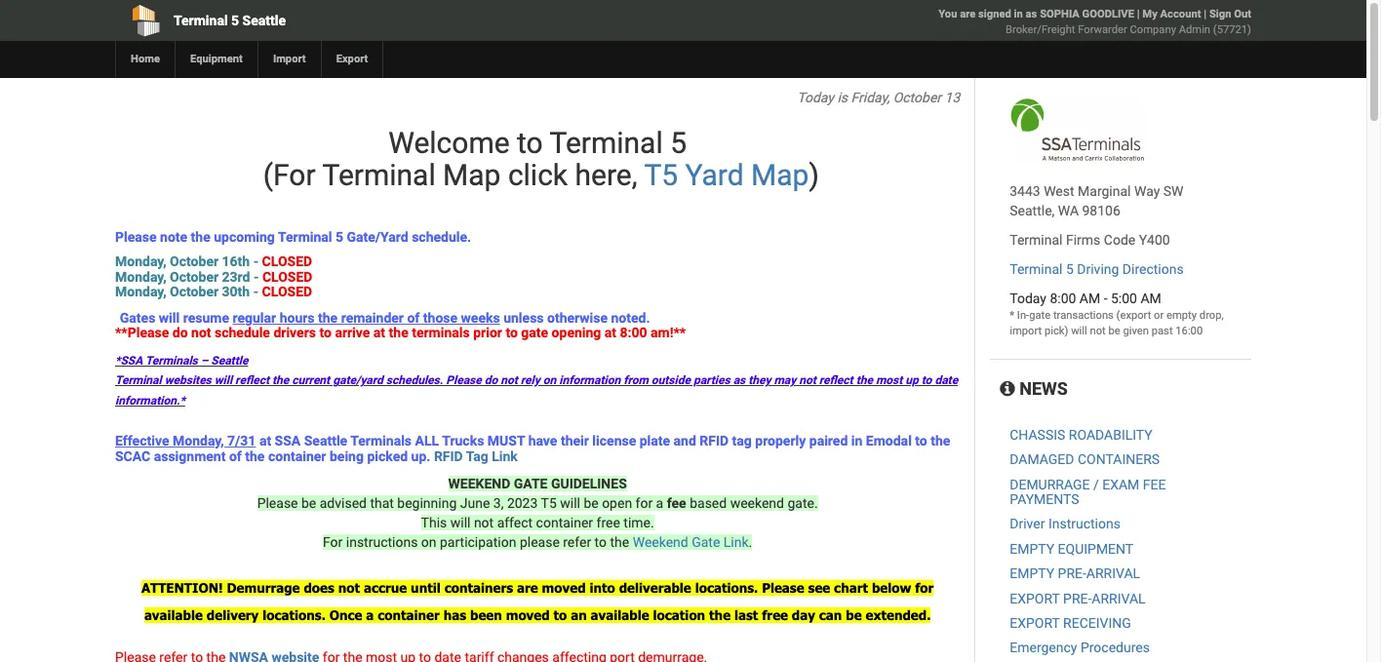 Task type: locate. For each thing, give the bounding box(es) containing it.
rfid right up.
[[434, 448, 463, 464]]

friday,
[[851, 90, 890, 105]]

1 vertical spatial today
[[1010, 291, 1047, 306]]

instructions
[[1048, 516, 1121, 532]]

23rd
[[222, 269, 250, 285]]

be left given
[[1109, 325, 1120, 337]]

seattle inside at ssa seattle terminals all trucks must have their license plate and rfid tag properly paired in emodal to the scac assignment of the container being picked up.
[[304, 433, 347, 449]]

all
[[415, 433, 439, 449]]

1 horizontal spatial for
[[915, 580, 934, 596]]

free left day
[[762, 608, 788, 623]]

effective monday, 7/31
[[115, 433, 256, 449]]

emergency procedures link
[[1010, 640, 1150, 656]]

not up –
[[191, 325, 211, 340]]

tag
[[732, 433, 752, 449]]

click
[[508, 158, 568, 192]]

0 horizontal spatial terminals
[[145, 354, 198, 368]]

5 inside please note the upcoming terminal 5 gate/yard schedule. monday, october 16th - closed monday, october 23rd - closed monday, october 30th - closed
[[336, 229, 343, 245]]

marginal
[[1078, 183, 1131, 199]]

empty down the empty equipment link
[[1010, 566, 1055, 581]]

1 horizontal spatial terminals
[[350, 433, 412, 449]]

t5 inside weekend gate guidelines please be advised that beginning june 3, 2023 t5 will be open for a fee based weekend gate. this will not affect container free time. for instructions on participation please refer to the weekend gate link .
[[541, 495, 557, 511]]

admin
[[1179, 23, 1211, 36]]

1 vertical spatial export
[[1010, 615, 1060, 631]]

pick)
[[1045, 325, 1068, 337]]

1 horizontal spatial free
[[762, 608, 788, 623]]

0 horizontal spatial gate
[[521, 325, 548, 340]]

in inside at ssa seattle terminals all trucks must have their license plate and rfid tag properly paired in emodal to the scac assignment of the container being picked up.
[[851, 433, 863, 449]]

today inside today                                                                                                                                                                                                                                                                                                                                                                                                                                                                                                                                                                                                                                                                                                           8:00 am - 5:00 am * in-gate transactions (export or empty drop, import pick) will not be given past 16:00
[[1010, 291, 1047, 306]]

am!**
[[651, 325, 686, 340]]

1 horizontal spatial 8:00
[[1050, 291, 1076, 306]]

a left fee
[[656, 495, 664, 511]]

1 vertical spatial gate
[[521, 325, 548, 340]]

8:00 left am!**
[[620, 325, 647, 340]]

my
[[1143, 8, 1158, 20]]

0 vertical spatial export
[[1010, 591, 1060, 606]]

for up time.
[[636, 495, 653, 511]]

at right opening
[[605, 325, 617, 340]]

1 horizontal spatial gate
[[1029, 309, 1051, 322]]

1 horizontal spatial a
[[656, 495, 664, 511]]

1 vertical spatial pre-
[[1063, 591, 1092, 606]]

a right "once"
[[366, 608, 374, 623]]

news
[[1015, 378, 1068, 399]]

arrival up receiving
[[1092, 591, 1146, 606]]

2 horizontal spatial container
[[536, 515, 593, 531]]

0 horizontal spatial in
[[851, 433, 863, 449]]

1 vertical spatial on
[[421, 534, 437, 550]]

t5 yard map link
[[644, 158, 809, 192]]

to inside weekend gate guidelines please be advised that beginning june 3, 2023 t5 will be open for a fee based weekend gate. this will not affect container free time. for instructions on participation please refer to the weekend gate link .
[[595, 534, 607, 550]]

0 vertical spatial as
[[1026, 8, 1037, 20]]

way
[[1134, 183, 1160, 199]]

1 horizontal spatial as
[[1026, 8, 1037, 20]]

today
[[797, 90, 834, 105], [1010, 291, 1047, 306]]

0 horizontal spatial today
[[797, 90, 834, 105]]

reflect right may
[[819, 374, 853, 388]]

to right prior
[[506, 325, 518, 340]]

please note the upcoming terminal 5 gate/yard schedule. monday, october 16th - closed monday, october 23rd - closed monday, october 30th - closed
[[115, 229, 471, 300]]

1 empty from the top
[[1010, 541, 1055, 557]]

(for
[[263, 158, 316, 192]]

0 vertical spatial arrival
[[1086, 566, 1140, 581]]

1 horizontal spatial on
[[543, 374, 556, 388]]

a inside weekend gate guidelines please be advised that beginning june 3, 2023 t5 will be open for a fee based weekend gate. this will not affect container free time. for instructions on participation please refer to the weekend gate link .
[[656, 495, 664, 511]]

export
[[336, 53, 368, 65]]

0 horizontal spatial locations.
[[263, 608, 326, 623]]

1 vertical spatial do
[[485, 374, 498, 388]]

1 horizontal spatial link
[[724, 534, 749, 550]]

0 horizontal spatial at
[[259, 433, 271, 449]]

to
[[517, 126, 543, 160], [319, 325, 332, 340], [506, 325, 518, 340], [922, 374, 932, 388], [915, 433, 927, 449], [595, 534, 607, 550], [554, 608, 567, 623]]

terminal 5 driving directions link
[[1010, 261, 1184, 277]]

98106
[[1082, 203, 1121, 218]]

0 vertical spatial for
[[636, 495, 653, 511]]

to right emodal
[[915, 433, 927, 449]]

0 vertical spatial on
[[543, 374, 556, 388]]

will inside gates will resume regular hours the remainder of those weeks unless otherwise noted. **please do not schedule drivers to arrive at the terminals prior to gate opening at 8:00 am!**
[[159, 310, 180, 325]]

0 vertical spatial today
[[797, 90, 834, 105]]

at ssa seattle terminals all trucks must have their license plate and rfid tag properly paired in emodal to the scac assignment of the container being picked up.
[[115, 433, 950, 464]]

demurrage
[[1010, 477, 1090, 492]]

not up "once"
[[338, 580, 360, 596]]

terminal 5 seattle image
[[1010, 98, 1145, 162]]

terminals left all
[[350, 433, 412, 449]]

2 vertical spatial seattle
[[304, 433, 347, 449]]

gate
[[514, 476, 548, 492]]

the left last in the right of the page
[[709, 608, 731, 623]]

upcoming
[[214, 229, 275, 245]]

day
[[792, 608, 815, 623]]

empty down driver
[[1010, 541, 1055, 557]]

arrival down equipment
[[1086, 566, 1140, 581]]

today up in-
[[1010, 291, 1047, 306]]

terminal 5 driving directions
[[1010, 261, 1184, 277]]

current
[[292, 374, 330, 388]]

1 horizontal spatial |
[[1204, 8, 1207, 20]]

terminal inside the *ssa terminals – seattle terminal websites will reflect the current gate/yard schedules. please do not rely on information from outside parties as they may not reflect the most up to date information.*
[[115, 374, 162, 388]]

as up broker/freight
[[1026, 8, 1037, 20]]

their
[[561, 433, 589, 449]]

will right the 'websites'
[[214, 374, 232, 388]]

0 vertical spatial moved
[[542, 580, 586, 596]]

not down transactions
[[1090, 325, 1106, 337]]

please left note
[[115, 229, 157, 245]]

are right 'you'
[[960, 8, 976, 20]]

to left 'an'
[[554, 608, 567, 623]]

0 vertical spatial in
[[1014, 8, 1023, 20]]

1 vertical spatial empty
[[1010, 566, 1055, 581]]

0 horizontal spatial |
[[1137, 8, 1140, 20]]

0 horizontal spatial map
[[443, 158, 501, 192]]

terminal firms code y400
[[1010, 232, 1170, 248]]

pre- down empty pre-arrival link
[[1063, 591, 1092, 606]]

do left rely
[[485, 374, 498, 388]]

can
[[819, 608, 842, 623]]

participation
[[440, 534, 516, 550]]

0 horizontal spatial reflect
[[235, 374, 269, 388]]

do inside the *ssa terminals – seattle terminal websites will reflect the current gate/yard schedules. please do not rely on information from outside parties as they may not reflect the most up to date information.*
[[485, 374, 498, 388]]

will right the gates
[[159, 310, 180, 325]]

not up 'participation'
[[474, 515, 494, 531]]

8:00 inside gates will resume regular hours the remainder of those weeks unless otherwise noted. **please do not schedule drivers to arrive at the terminals prior to gate opening at 8:00 am!**
[[620, 325, 647, 340]]

0 horizontal spatial of
[[229, 448, 242, 464]]

0 vertical spatial gate
[[1029, 309, 1051, 322]]

be right can
[[846, 608, 862, 623]]

0 horizontal spatial as
[[733, 374, 745, 388]]

the right emodal
[[931, 433, 950, 449]]

1 horizontal spatial are
[[960, 8, 976, 20]]

to inside at ssa seattle terminals all trucks must have their license plate and rfid tag properly paired in emodal to the scac assignment of the container being picked up.
[[915, 433, 927, 449]]

1 horizontal spatial available
[[591, 608, 649, 623]]

given
[[1123, 325, 1149, 337]]

0 horizontal spatial am
[[1080, 291, 1100, 306]]

of inside at ssa seattle terminals all trucks must have their license plate and rfid tag properly paired in emodal to the scac assignment of the container being picked up.
[[229, 448, 242, 464]]

to right refer
[[595, 534, 607, 550]]

2 am from the left
[[1141, 291, 1162, 306]]

5 left gate/yard
[[336, 229, 343, 245]]

available down attention!
[[144, 608, 203, 623]]

container down "until" on the bottom of page
[[378, 608, 440, 623]]

1 export from the top
[[1010, 591, 1060, 606]]

to right up
[[922, 374, 932, 388]]

0 horizontal spatial are
[[517, 580, 538, 596]]

of left those
[[407, 310, 420, 325]]

0 vertical spatial a
[[656, 495, 664, 511]]

gate.
[[788, 495, 818, 511]]

containers
[[1078, 452, 1160, 467]]

in inside the you are signed in as sophia goodlive | my account | sign out broker/freight forwarder company admin (57721)
[[1014, 8, 1023, 20]]

effective
[[115, 433, 169, 449]]

and
[[674, 433, 696, 449]]

1 | from the left
[[1137, 8, 1140, 20]]

seattle for at
[[304, 433, 347, 449]]

not right may
[[799, 374, 816, 388]]

map right yard
[[751, 158, 809, 192]]

october
[[893, 90, 941, 105], [170, 254, 219, 270], [170, 269, 219, 285], [170, 284, 219, 300]]

equipment link
[[175, 41, 257, 78]]

seattle right –
[[211, 354, 248, 368]]

on inside weekend gate guidelines please be advised that beginning june 3, 2023 t5 will be open for a fee based weekend gate. this will not affect container free time. for instructions on participation please refer to the weekend gate link .
[[421, 534, 437, 550]]

1 vertical spatial in
[[851, 433, 863, 449]]

parties
[[693, 374, 730, 388]]

5 right here,
[[670, 126, 687, 160]]

not inside gates will resume regular hours the remainder of those weeks unless otherwise noted. **please do not schedule drivers to arrive at the terminals prior to gate opening at 8:00 am!**
[[191, 325, 211, 340]]

are inside the 'attention! demurrage does not accrue until containers are moved into deliverable locations. please see chart below for available delivery locations. once a container has been moved to an available location the last free day can be extended.'
[[517, 580, 538, 596]]

reflect down "schedule"
[[235, 374, 269, 388]]

export up export receiving link
[[1010, 591, 1060, 606]]

advised
[[320, 495, 367, 511]]

2 map from the left
[[751, 158, 809, 192]]

container inside at ssa seattle terminals all trucks must have their license plate and rfid tag properly paired in emodal to the scac assignment of the container being picked up.
[[268, 448, 326, 464]]

the left current
[[272, 374, 289, 388]]

t5 right 2023
[[541, 495, 557, 511]]

0 vertical spatial empty
[[1010, 541, 1055, 557]]

has
[[444, 608, 466, 623]]

1 vertical spatial seattle
[[211, 354, 248, 368]]

welcome
[[388, 126, 510, 160]]

gate up import
[[1029, 309, 1051, 322]]

sign
[[1209, 8, 1231, 20]]

will inside the *ssa terminals – seattle terminal websites will reflect the current gate/yard schedules. please do not rely on information from outside parties as they may not reflect the most up to date information.*
[[214, 374, 232, 388]]

8:00
[[1050, 291, 1076, 306], [620, 325, 647, 340]]

1 vertical spatial free
[[762, 608, 788, 623]]

otherwise
[[547, 310, 608, 325]]

0 vertical spatial free
[[597, 515, 620, 531]]

a
[[656, 495, 664, 511], [366, 608, 374, 623]]

1 horizontal spatial am
[[1141, 291, 1162, 306]]

do
[[172, 325, 188, 340], [485, 374, 498, 388]]

unless
[[503, 310, 544, 325]]

rfid inside at ssa seattle terminals all trucks must have their license plate and rfid tag properly paired in emodal to the scac assignment of the container being picked up.
[[700, 433, 729, 449]]

gate/yard
[[333, 374, 383, 388]]

0 horizontal spatial on
[[421, 534, 437, 550]]

please inside the 'attention! demurrage does not accrue until containers are moved into deliverable locations. please see chart below for available delivery locations. once a container has been moved to an available location the last free day can be extended.'
[[762, 580, 804, 596]]

info circle image
[[1000, 380, 1015, 398]]

empty
[[1167, 309, 1197, 322]]

are down please at the left bottom of page
[[517, 580, 538, 596]]

export pre-arrival link
[[1010, 591, 1146, 606]]

1 horizontal spatial t5
[[644, 158, 678, 192]]

1 horizontal spatial of
[[407, 310, 420, 325]]

as left they
[[733, 374, 745, 388]]

on right rely
[[543, 374, 556, 388]]

5 up equipment
[[231, 13, 239, 28]]

0 vertical spatial container
[[268, 448, 326, 464]]

the down time.
[[610, 534, 629, 550]]

welcome to terminal 5 (for terminal map click here, t5 yard map )
[[256, 126, 819, 192]]

arrive
[[335, 325, 370, 340]]

am up or
[[1141, 291, 1162, 306]]

please down ssa
[[257, 495, 298, 511]]

1 vertical spatial 8:00
[[620, 325, 647, 340]]

1 vertical spatial as
[[733, 374, 745, 388]]

will down guidelines
[[560, 495, 580, 511]]

seattle up "import"
[[243, 13, 286, 28]]

- right 30th in the top left of the page
[[253, 284, 259, 300]]

gate left opening
[[521, 325, 548, 340]]

am
[[1080, 291, 1100, 306], [1141, 291, 1162, 306]]

will inside today                                                                                                                                                                                                                                                                                                                                                                                                                                                                                                                                                                                                                                                                                                           8:00 am - 5:00 am * in-gate transactions (export or empty drop, import pick) will not be given past 16:00
[[1071, 325, 1087, 337]]

0 vertical spatial are
[[960, 8, 976, 20]]

0 vertical spatial terminals
[[145, 354, 198, 368]]

0 horizontal spatial container
[[268, 448, 326, 464]]

sophia
[[1040, 8, 1080, 20]]

reflect
[[235, 374, 269, 388], [819, 374, 853, 388]]

1 horizontal spatial reflect
[[819, 374, 853, 388]]

0 horizontal spatial available
[[144, 608, 203, 623]]

t5
[[644, 158, 678, 192], [541, 495, 557, 511]]

will down transactions
[[1071, 325, 1087, 337]]

0 horizontal spatial 8:00
[[620, 325, 647, 340]]

the right hours on the left top
[[318, 310, 338, 325]]

information
[[559, 374, 621, 388]]

export up emergency
[[1010, 615, 1060, 631]]

today is friday, october 13
[[797, 90, 960, 105]]

hours
[[280, 310, 315, 325]]

0 horizontal spatial free
[[597, 515, 620, 531]]

the
[[191, 229, 210, 245], [318, 310, 338, 325], [389, 325, 408, 340], [272, 374, 289, 388], [856, 374, 873, 388], [931, 433, 950, 449], [245, 448, 265, 464], [610, 534, 629, 550], [709, 608, 731, 623]]

0 vertical spatial of
[[407, 310, 420, 325]]

1 am from the left
[[1080, 291, 1100, 306]]

moved up 'an'
[[542, 580, 586, 596]]

0 vertical spatial do
[[172, 325, 188, 340]]

- left 5:00
[[1104, 291, 1108, 306]]

1 vertical spatial moved
[[506, 608, 550, 623]]

to inside the *ssa terminals – seattle terminal websites will reflect the current gate/yard schedules. please do not rely on information from outside parties as they may not reflect the most up to date information.*
[[922, 374, 932, 388]]

0 vertical spatial pre-
[[1058, 566, 1087, 581]]

**please
[[115, 325, 169, 340]]

t5 left yard
[[644, 158, 678, 192]]

8:00 inside today                                                                                                                                                                                                                                                                                                                                                                                                                                                                                                                                                                                                                                                                                                           8:00 am - 5:00 am * in-gate transactions (export or empty drop, import pick) will not be given past 16:00
[[1050, 291, 1076, 306]]

- right 23rd
[[254, 269, 259, 285]]

0 horizontal spatial for
[[636, 495, 653, 511]]

0 vertical spatial seattle
[[243, 13, 286, 28]]

at right 'arrive'
[[373, 325, 385, 340]]

terminal inside please note the upcoming terminal 5 gate/yard schedule. monday, october 16th - closed monday, october 23rd - closed monday, october 30th - closed
[[278, 229, 332, 245]]

not inside today                                                                                                                                                                                                                                                                                                                                                                                                                                                                                                                                                                                                                                                                                                           8:00 am - 5:00 am * in-gate transactions (export or empty drop, import pick) will not be given past 16:00
[[1090, 325, 1106, 337]]

1 horizontal spatial map
[[751, 158, 809, 192]]

terminals up the 'websites'
[[145, 354, 198, 368]]

- inside today                                                                                                                                                                                                                                                                                                                                                                                                                                                                                                                                                                                                                                                                                                           8:00 am - 5:00 am * in-gate transactions (export or empty drop, import pick) will not be given past 16:00
[[1104, 291, 1108, 306]]

to right welcome
[[517, 126, 543, 160]]

container
[[268, 448, 326, 464], [536, 515, 593, 531], [378, 608, 440, 623]]

5
[[231, 13, 239, 28], [670, 126, 687, 160], [336, 229, 343, 245], [1066, 261, 1074, 277]]

not
[[191, 325, 211, 340], [1090, 325, 1106, 337], [501, 374, 518, 388], [799, 374, 816, 388], [474, 515, 494, 531], [338, 580, 360, 596]]

container left being
[[268, 448, 326, 464]]

the inside please note the upcoming terminal 5 gate/yard schedule. monday, october 16th - closed monday, october 23rd - closed monday, october 30th - closed
[[191, 229, 210, 245]]

on inside the *ssa terminals – seattle terminal websites will reflect the current gate/yard schedules. please do not rely on information from outside parties as they may not reflect the most up to date information.*
[[543, 374, 556, 388]]

on down this
[[421, 534, 437, 550]]

damaged containers link
[[1010, 452, 1160, 467]]

link inside weekend gate guidelines please be advised that beginning june 3, 2023 t5 will be open for a fee based weekend gate. this will not affect container free time. for instructions on participation please refer to the weekend gate link .
[[724, 534, 749, 550]]

affect
[[497, 515, 533, 531]]

for right below
[[915, 580, 934, 596]]

0 horizontal spatial a
[[366, 608, 374, 623]]

1 horizontal spatial rfid
[[700, 433, 729, 449]]

1 vertical spatial of
[[229, 448, 242, 464]]

| left sign
[[1204, 8, 1207, 20]]

container inside the 'attention! demurrage does not accrue until containers are moved into deliverable locations. please see chart below for available delivery locations. once a container has been moved to an available location the last free day can be extended.'
[[378, 608, 440, 623]]

as inside the *ssa terminals – seattle terminal websites will reflect the current gate/yard schedules. please do not rely on information from outside parties as they may not reflect the most up to date information.*
[[733, 374, 745, 388]]

1 vertical spatial link
[[724, 534, 749, 550]]

available down into
[[591, 608, 649, 623]]

1 horizontal spatial in
[[1014, 8, 1023, 20]]

1 vertical spatial a
[[366, 608, 374, 623]]

1 horizontal spatial do
[[485, 374, 498, 388]]

| left my
[[1137, 8, 1140, 20]]

time.
[[624, 515, 654, 531]]

8:00 up transactions
[[1050, 291, 1076, 306]]

0 horizontal spatial t5
[[541, 495, 557, 511]]

driver instructions link
[[1010, 516, 1121, 532]]

wa
[[1058, 203, 1079, 218]]

1 horizontal spatial today
[[1010, 291, 1047, 306]]

please inside weekend gate guidelines please be advised that beginning june 3, 2023 t5 will be open for a fee based weekend gate. this will not affect container free time. for instructions on participation please refer to the weekend gate link .
[[257, 495, 298, 511]]

2 vertical spatial container
[[378, 608, 440, 623]]

locations. up last in the right of the page
[[695, 580, 758, 596]]

seattle inside the *ssa terminals – seattle terminal websites will reflect the current gate/yard schedules. please do not rely on information from outside parties as they may not reflect the most up to date information.*
[[211, 354, 248, 368]]

rfid left tag
[[700, 433, 729, 449]]

moved right been
[[506, 608, 550, 623]]

today for today is friday, october 13
[[797, 90, 834, 105]]

1 vertical spatial terminals
[[350, 433, 412, 449]]

do right **please
[[172, 325, 188, 340]]

0 vertical spatial locations.
[[695, 580, 758, 596]]

to inside welcome to terminal 5 (for terminal map click here, t5 yard map )
[[517, 126, 543, 160]]

1 reflect from the left
[[235, 374, 269, 388]]

free down 'open'
[[597, 515, 620, 531]]

am up transactions
[[1080, 291, 1100, 306]]

the inside the 'attention! demurrage does not accrue until containers are moved into deliverable locations. please see chart below for available delivery locations. once a container has been moved to an available location the last free day can be extended.'
[[709, 608, 731, 623]]

0 vertical spatial t5
[[644, 158, 678, 192]]

0 vertical spatial link
[[492, 448, 518, 464]]

1 vertical spatial arrival
[[1092, 591, 1146, 606]]

1 vertical spatial are
[[517, 580, 538, 596]]

1 vertical spatial t5
[[541, 495, 557, 511]]

once
[[329, 608, 362, 623]]

gate inside today                                                                                                                                                                                                                                                                                                                                                                                                                                                                                                                                                                                                                                                                                                           8:00 am - 5:00 am * in-gate transactions (export or empty drop, import pick) will not be given past 16:00
[[1029, 309, 1051, 322]]

be left advised
[[301, 495, 316, 511]]

0 horizontal spatial do
[[172, 325, 188, 340]]

in right paired
[[851, 433, 863, 449]]

at left ssa
[[259, 433, 271, 449]]

1 vertical spatial for
[[915, 580, 934, 596]]

0 vertical spatial 8:00
[[1050, 291, 1076, 306]]

0 horizontal spatial rfid
[[434, 448, 463, 464]]

link right the gate
[[724, 534, 749, 550]]

please up day
[[762, 580, 804, 596]]

see
[[808, 580, 830, 596]]

fee
[[667, 495, 686, 511]]

map left click
[[443, 158, 501, 192]]

1 vertical spatial container
[[536, 515, 593, 531]]

- right 16th
[[253, 254, 259, 270]]

october left '13'
[[893, 90, 941, 105]]

1 horizontal spatial container
[[378, 608, 440, 623]]

seattle right ssa
[[304, 433, 347, 449]]

regular
[[233, 310, 276, 325]]

please inside please note the upcoming terminal 5 gate/yard schedule. monday, october 16th - closed monday, october 23rd - closed monday, october 30th - closed
[[115, 229, 157, 245]]

y400
[[1139, 232, 1170, 248]]

weekend
[[633, 534, 688, 550]]

free inside the 'attention! demurrage does not accrue until containers are moved into deliverable locations. please see chart below for available delivery locations. once a container has been moved to an available location the last free day can be extended.'
[[762, 608, 788, 623]]

today for today                                                                                                                                                                                                                                                                                                                                                                                                                                                                                                                                                                                                                                                                                                           8:00 am - 5:00 am * in-gate transactions (export or empty drop, import pick) will not be given past 16:00
[[1010, 291, 1047, 306]]



Task type: describe. For each thing, give the bounding box(es) containing it.
outside
[[651, 374, 691, 388]]

.
[[749, 534, 752, 550]]

for inside weekend gate guidelines please be advised that beginning june 3, 2023 t5 will be open for a fee based weekend gate. this will not affect container free time. for instructions on participation please refer to the weekend gate link .
[[636, 495, 653, 511]]

at inside at ssa seattle terminals all trucks must have their license plate and rfid tag properly paired in emodal to the scac assignment of the container being picked up.
[[259, 433, 271, 449]]

an
[[571, 608, 587, 623]]

gate inside gates will resume regular hours the remainder of those weeks unless otherwise noted. **please do not schedule drivers to arrive at the terminals prior to gate opening at 8:00 am!**
[[521, 325, 548, 340]]

october up resume
[[170, 284, 219, 300]]

to left 'arrive'
[[319, 325, 332, 340]]

june
[[460, 495, 490, 511]]

beginning
[[397, 495, 457, 511]]

account
[[1160, 8, 1201, 20]]

container inside weekend gate guidelines please be advised that beginning june 3, 2023 t5 will be open for a fee based weekend gate. this will not affect container free time. for instructions on participation please refer to the weekend gate link .
[[536, 515, 593, 531]]

of inside gates will resume regular hours the remainder of those weeks unless otherwise noted. **please do not schedule drivers to arrive at the terminals prior to gate opening at 8:00 am!**
[[407, 310, 420, 325]]

7/31
[[227, 433, 256, 449]]

date
[[935, 374, 958, 388]]

directions
[[1123, 261, 1184, 277]]

2 closed from the top
[[262, 269, 313, 285]]

2 reflect from the left
[[819, 374, 853, 388]]

be inside today                                                                                                                                                                                                                                                                                                                                                                                                                                                                                                                                                                                                                                                                                                           8:00 am - 5:00 am * in-gate transactions (export or empty drop, import pick) will not be given past 16:00
[[1109, 325, 1120, 337]]

2 horizontal spatial at
[[605, 325, 617, 340]]

as inside the you are signed in as sophia goodlive | my account | sign out broker/freight forwarder company admin (57721)
[[1026, 8, 1037, 20]]

this
[[421, 515, 447, 531]]

t5 inside welcome to terminal 5 (for terminal map click here, t5 yard map )
[[644, 158, 678, 192]]

2 available from the left
[[591, 608, 649, 623]]

2 export from the top
[[1010, 615, 1060, 631]]

goodlive
[[1082, 8, 1134, 20]]

please inside the *ssa terminals – seattle terminal websites will reflect the current gate/yard schedules. please do not rely on information from outside parties as they may not reflect the most up to date information.*
[[446, 374, 482, 388]]

note
[[160, 229, 187, 245]]

instructions
[[346, 534, 418, 550]]

fee
[[1143, 477, 1166, 492]]

the inside weekend gate guidelines please be advised that beginning june 3, 2023 t5 will be open for a fee based weekend gate. this will not affect container free time. for instructions on participation please refer to the weekend gate link .
[[610, 534, 629, 550]]

trucks
[[442, 433, 484, 449]]

(export
[[1116, 309, 1151, 322]]

import link
[[257, 41, 321, 78]]

ssa
[[275, 433, 301, 449]]

1 available from the left
[[144, 608, 203, 623]]

exam
[[1102, 477, 1140, 492]]

delivery
[[207, 608, 259, 623]]

west
[[1044, 183, 1075, 199]]

be down guidelines
[[584, 495, 599, 511]]

signed
[[978, 8, 1011, 20]]

free inside weekend gate guidelines please be advised that beginning june 3, 2023 t5 will be open for a fee based weekend gate. this will not affect container free time. for instructions on participation please refer to the weekend gate link .
[[597, 515, 620, 531]]

october left 23rd
[[170, 269, 219, 285]]

into
[[590, 580, 615, 596]]

2 empty from the top
[[1010, 566, 1055, 581]]

import
[[273, 53, 306, 65]]

driving
[[1077, 261, 1119, 277]]

october down note
[[170, 254, 219, 270]]

16:00
[[1176, 325, 1203, 337]]

seattle for terminal
[[243, 13, 286, 28]]

picked
[[367, 448, 408, 464]]

1 vertical spatial locations.
[[263, 608, 326, 623]]

chart
[[834, 580, 868, 596]]

noted.
[[611, 310, 650, 325]]

attention! demurrage does not accrue until containers are moved into deliverable locations. please see chart below for available delivery locations. once a container has been moved to an available location the last free day can be extended.
[[141, 580, 934, 623]]

drivers
[[274, 325, 316, 340]]

receiving
[[1063, 615, 1131, 631]]

schedule.
[[412, 229, 471, 245]]

1 closed from the top
[[262, 254, 312, 270]]

drop,
[[1200, 309, 1224, 322]]

5 left driving
[[1066, 261, 1074, 277]]

weeks
[[461, 310, 500, 325]]

have
[[528, 433, 557, 449]]

attention!
[[141, 580, 223, 596]]

been
[[470, 608, 502, 623]]

export link
[[321, 41, 383, 78]]

license
[[592, 433, 636, 449]]

in-
[[1017, 309, 1029, 322]]

the left most on the right
[[856, 374, 873, 388]]

containers
[[444, 580, 513, 596]]

past
[[1152, 325, 1173, 337]]

demurrage
[[227, 580, 300, 596]]

are inside the you are signed in as sophia goodlive | my account | sign out broker/freight forwarder company admin (57721)
[[960, 8, 976, 20]]

not left rely
[[501, 374, 518, 388]]

2023
[[507, 495, 538, 511]]

sign out link
[[1209, 8, 1251, 20]]

company
[[1130, 23, 1176, 36]]

for inside the 'attention! demurrage does not accrue until containers are moved into deliverable locations. please see chart below for available delivery locations. once a container has been moved to an available location the last free day can be extended.'
[[915, 580, 934, 596]]

will down the june on the bottom left of the page
[[450, 515, 471, 531]]

be inside the 'attention! demurrage does not accrue until containers are moved into deliverable locations. please see chart below for available delivery locations. once a container has been moved to an available location the last free day can be extended.'
[[846, 608, 862, 623]]

extended.
[[866, 608, 931, 623]]

or
[[1154, 309, 1164, 322]]

/
[[1093, 477, 1099, 492]]

up.
[[411, 448, 431, 464]]

chassis
[[1010, 427, 1065, 443]]

30th
[[222, 284, 250, 300]]

1 map from the left
[[443, 158, 501, 192]]

terminals inside the *ssa terminals – seattle terminal websites will reflect the current gate/yard schedules. please do not rely on information from outside parties as they may not reflect the most up to date information.*
[[145, 354, 198, 368]]

they
[[748, 374, 771, 388]]

plate
[[640, 433, 670, 449]]

you
[[939, 8, 957, 20]]

sw
[[1163, 183, 1184, 199]]

(57721)
[[1213, 23, 1251, 36]]

to inside the 'attention! demurrage does not accrue until containers are moved into deliverable locations. please see chart below for available delivery locations. once a container has been moved to an available location the last free day can be extended.'
[[554, 608, 567, 623]]

home
[[131, 53, 160, 65]]

import
[[1010, 325, 1042, 337]]

2 | from the left
[[1204, 8, 1207, 20]]

seattle,
[[1010, 203, 1055, 218]]

a inside the 'attention! demurrage does not accrue until containers are moved into deliverable locations. please see chart below for available delivery locations. once a container has been moved to an available location the last free day can be extended.'
[[366, 608, 374, 623]]

do inside gates will resume regular hours the remainder of those weeks unless otherwise noted. **please do not schedule drivers to arrive at the terminals prior to gate opening at 8:00 am!**
[[172, 325, 188, 340]]

gates
[[120, 310, 155, 325]]

location
[[653, 608, 705, 623]]

16th
[[222, 254, 250, 270]]

gate
[[692, 534, 720, 550]]

schedule
[[215, 325, 270, 340]]

5 inside welcome to terminal 5 (for terminal map click here, t5 yard map )
[[670, 126, 687, 160]]

*ssa
[[115, 354, 143, 368]]

1 horizontal spatial locations.
[[695, 580, 758, 596]]

0 horizontal spatial link
[[492, 448, 518, 464]]

up
[[905, 374, 919, 388]]

open
[[602, 495, 632, 511]]

the left terminals
[[389, 325, 408, 340]]

last
[[734, 608, 758, 623]]

terminals inside at ssa seattle terminals all trucks must have their license plate and rfid tag properly paired in emodal to the scac assignment of the container being picked up.
[[350, 433, 412, 449]]

1 horizontal spatial at
[[373, 325, 385, 340]]

forwarder
[[1078, 23, 1127, 36]]

not inside the 'attention! demurrage does not accrue until containers are moved into deliverable locations. please see chart below for available delivery locations. once a container has been moved to an available location the last free day can be extended.'
[[338, 580, 360, 596]]

today                                                                                                                                                                                                                                                                                                                                                                                                                                                                                                                                                                                                                                                                                                           8:00 am - 5:00 am * in-gate transactions (export or empty drop, import pick) will not be given past 16:00
[[1010, 291, 1224, 337]]

the left ssa
[[245, 448, 265, 464]]

yard
[[685, 158, 744, 192]]

*ssa terminals – seattle terminal websites will reflect the current gate/yard schedules. please do not rely on information from outside parties as they may not reflect the most up to date information.*
[[115, 354, 958, 407]]

)
[[809, 158, 819, 192]]

3 closed from the top
[[262, 284, 312, 300]]

may
[[774, 374, 796, 388]]

websites
[[165, 374, 211, 388]]

not inside weekend gate guidelines please be advised that beginning june 3, 2023 t5 will be open for a fee based weekend gate. this will not affect container free time. for instructions on participation please refer to the weekend gate link .
[[474, 515, 494, 531]]

being
[[330, 448, 364, 464]]



Task type: vqa. For each thing, say whether or not it's contained in the screenshot.
the signed
yes



